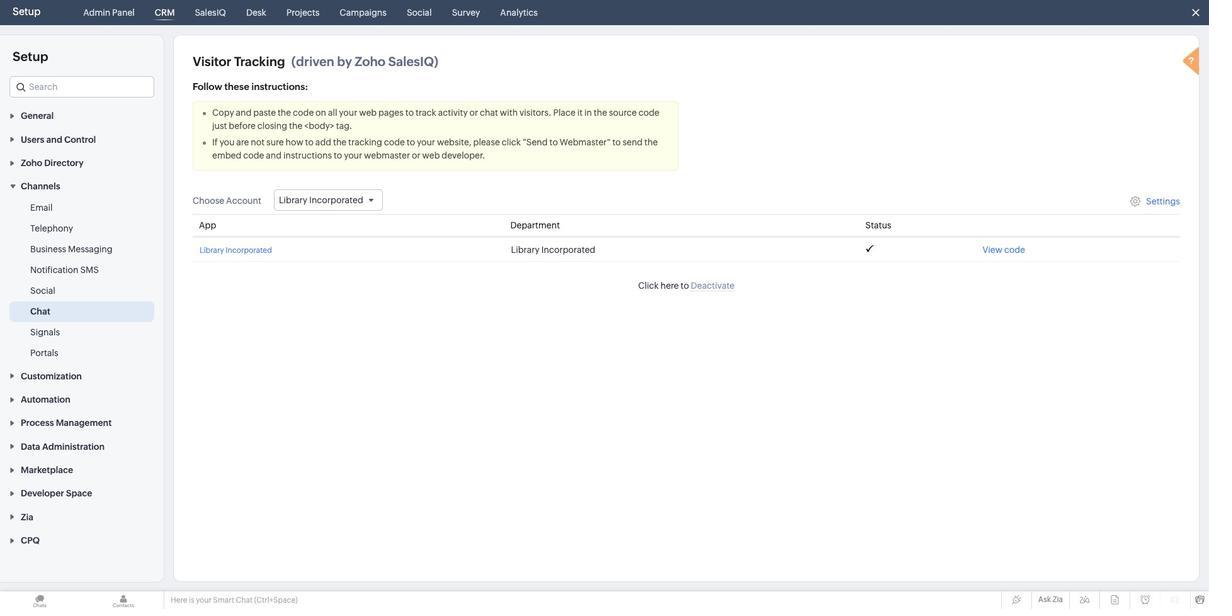 Task type: locate. For each thing, give the bounding box(es) containing it.
here is your smart chat (ctrl+space)
[[171, 596, 298, 605]]

desk
[[246, 8, 266, 18]]

admin panel
[[83, 8, 135, 18]]

social
[[407, 8, 432, 18]]

zia
[[1053, 596, 1063, 605]]

salesiq link
[[190, 0, 231, 25]]

campaigns link
[[335, 0, 392, 25]]

social link
[[402, 0, 437, 25]]

ask zia
[[1038, 596, 1063, 605]]

(ctrl+space)
[[254, 596, 298, 605]]

salesiq
[[195, 8, 226, 18]]

is
[[189, 596, 194, 605]]



Task type: describe. For each thing, give the bounding box(es) containing it.
projects link
[[281, 0, 325, 25]]

projects
[[286, 8, 319, 18]]

desk link
[[241, 0, 271, 25]]

analytics link
[[495, 0, 543, 25]]

survey
[[452, 8, 480, 18]]

admin
[[83, 8, 110, 18]]

ask
[[1038, 596, 1051, 605]]

your
[[196, 596, 212, 605]]

panel
[[112, 8, 135, 18]]

chats image
[[0, 592, 79, 610]]

campaigns
[[340, 8, 387, 18]]

admin panel link
[[78, 0, 140, 25]]

here
[[171, 596, 187, 605]]

chat
[[236, 596, 253, 605]]

contacts image
[[84, 592, 163, 610]]

crm link
[[150, 0, 180, 25]]

analytics
[[500, 8, 538, 18]]

crm
[[155, 8, 175, 18]]

smart
[[213, 596, 234, 605]]

setup
[[13, 6, 41, 18]]

survey link
[[447, 0, 485, 25]]



